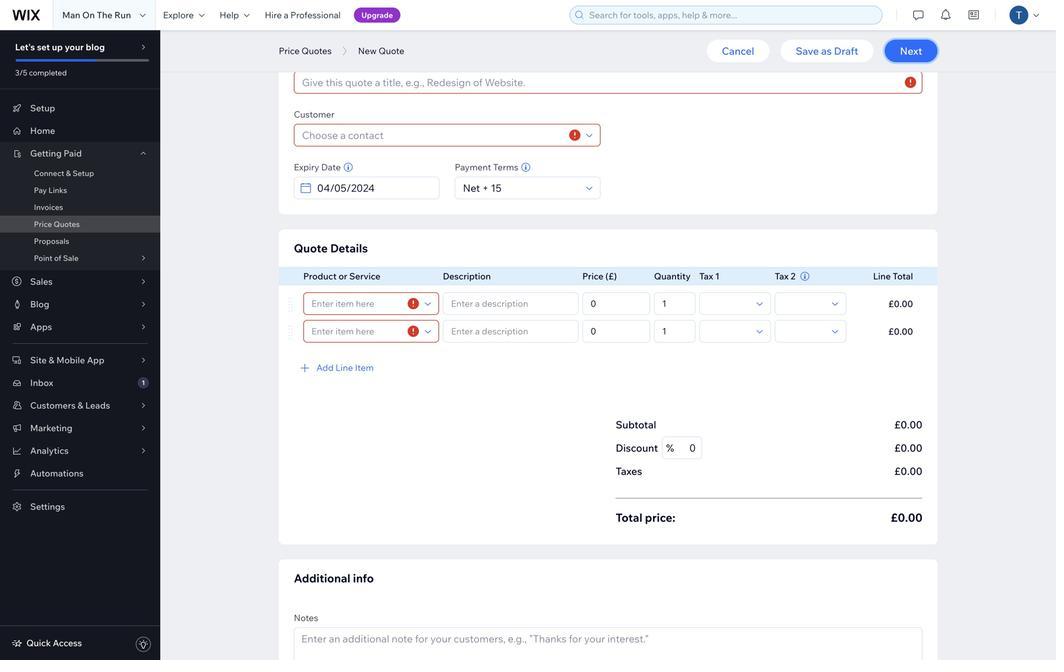 Task type: locate. For each thing, give the bounding box(es) containing it.
1 vertical spatial &
[[49, 355, 54, 366]]

0 vertical spatial 1
[[715, 271, 720, 282]]

save as draft button
[[781, 40, 873, 62]]

0 vertical spatial quotes
[[302, 45, 332, 56]]

price (£)
[[582, 271, 617, 282]]

price inside button
[[279, 45, 300, 56]]

run
[[114, 9, 131, 20]]

& inside dropdown button
[[49, 355, 54, 366]]

blog
[[86, 41, 105, 52]]

blog button
[[0, 293, 160, 316]]

getting paid
[[30, 148, 82, 159]]

1 vertical spatial price
[[34, 219, 52, 229]]

sidebar element
[[0, 30, 160, 660]]

price quotes inside button
[[279, 45, 332, 56]]

2 enter item here field from the top
[[308, 321, 404, 342]]

1 horizontal spatial setup
[[73, 168, 94, 178]]

0 vertical spatial price quotes
[[279, 45, 332, 56]]

Choose a contact field
[[298, 124, 565, 146]]

1 horizontal spatial 1
[[715, 271, 720, 282]]

2 horizontal spatial &
[[78, 400, 83, 411]]

price quotes inside sidebar element
[[34, 219, 80, 229]]

Title field
[[298, 72, 901, 93]]

home link
[[0, 119, 160, 142]]

service
[[349, 271, 380, 282]]

enter item here field down service
[[308, 293, 404, 314]]

1 horizontal spatial tax
[[775, 270, 789, 281]]

1 vertical spatial price quotes
[[34, 219, 80, 229]]

point of sale button
[[0, 250, 160, 267]]

None number field
[[674, 437, 698, 459]]

Enter item here field
[[308, 293, 404, 314], [308, 321, 404, 342]]

0 horizontal spatial quotes
[[54, 219, 80, 229]]

as
[[821, 45, 832, 57]]

cancel button
[[707, 40, 769, 62]]

proposals link
[[0, 233, 160, 250]]

2 enter a description field from the top
[[447, 321, 574, 342]]

2 tax from the left
[[699, 271, 713, 282]]

& right connect
[[66, 168, 71, 178]]

1 vertical spatial line
[[336, 362, 353, 373]]

1 horizontal spatial quotes
[[302, 45, 332, 56]]

payment terms
[[455, 162, 518, 173]]

0 vertical spatial price
[[279, 45, 300, 56]]

1 vertical spatial 1
[[142, 379, 145, 387]]

tax left 2
[[775, 270, 789, 281]]

description
[[443, 271, 491, 282]]

0 horizontal spatial price quotes
[[34, 219, 80, 229]]

save
[[796, 45, 819, 57]]

None field
[[704, 293, 753, 314], [779, 293, 828, 314], [704, 321, 753, 342], [779, 321, 828, 342], [704, 293, 753, 314], [779, 293, 828, 314], [704, 321, 753, 342], [779, 321, 828, 342]]

proposals
[[34, 236, 69, 246]]

& left leads
[[78, 400, 83, 411]]

Enter a description field
[[447, 293, 574, 314], [447, 321, 574, 342]]

Expiry Date field
[[313, 177, 435, 199]]

price
[[279, 45, 300, 56], [34, 219, 52, 229], [582, 271, 603, 282]]

price quotes link
[[0, 216, 160, 233]]

quotes inside button
[[302, 45, 332, 56]]

quote details
[[294, 241, 368, 255]]

setup
[[30, 102, 55, 113], [73, 168, 94, 178]]

add
[[317, 362, 334, 373]]

1 vertical spatial enter a description field
[[447, 321, 574, 342]]

tax right quantity
[[699, 271, 713, 282]]

0 horizontal spatial price
[[34, 219, 52, 229]]

0 vertical spatial enter a description field
[[447, 293, 574, 314]]

None text field
[[587, 293, 646, 314], [587, 321, 646, 342], [587, 293, 646, 314], [587, 321, 646, 342]]

total
[[893, 271, 913, 282], [616, 510, 642, 525]]

0 vertical spatial total
[[893, 271, 913, 282]]

of
[[54, 253, 61, 263]]

price quotes button
[[273, 41, 338, 60]]

1 vertical spatial enter item here field
[[308, 321, 404, 342]]

leads
[[85, 400, 110, 411]]

2 vertical spatial price
[[582, 271, 603, 282]]

& inside dropdown button
[[78, 400, 83, 411]]

up
[[52, 41, 63, 52]]

0 vertical spatial enter item here field
[[308, 293, 404, 314]]

0 vertical spatial setup
[[30, 102, 55, 113]]

notes
[[294, 612, 318, 623]]

a
[[284, 9, 289, 20]]

1 vertical spatial setup
[[73, 168, 94, 178]]

tax for tax 2
[[775, 270, 789, 281]]

links
[[49, 185, 67, 195]]

add line item button
[[279, 353, 938, 383]]

£0.00
[[888, 298, 913, 309], [888, 326, 913, 337], [894, 418, 922, 431], [894, 442, 922, 454], [894, 465, 922, 477], [891, 510, 922, 525]]

price quotes down hire a professional link
[[279, 45, 332, 56]]

0 horizontal spatial total
[[616, 510, 642, 525]]

set
[[37, 41, 50, 52]]

setup up pay links link
[[73, 168, 94, 178]]

1 vertical spatial quotes
[[54, 219, 80, 229]]

hire a professional link
[[257, 0, 348, 30]]

0 horizontal spatial line
[[336, 362, 353, 373]]

0 horizontal spatial setup
[[30, 102, 55, 113]]

setup up home on the top of page
[[30, 102, 55, 113]]

quotes down invoices link
[[54, 219, 80, 229]]

line total
[[873, 271, 913, 282]]

quotes down professional
[[302, 45, 332, 56]]

quotes for price quotes button
[[302, 45, 332, 56]]

price for price quotes link
[[34, 219, 52, 229]]

1
[[715, 271, 720, 282], [142, 379, 145, 387]]

price left (£)
[[582, 271, 603, 282]]

apps button
[[0, 316, 160, 338]]

None text field
[[658, 293, 691, 314], [658, 321, 691, 342], [658, 293, 691, 314], [658, 321, 691, 342]]

1 horizontal spatial &
[[66, 168, 71, 178]]

product or service
[[303, 271, 380, 282]]

3/5 completed
[[15, 68, 67, 77]]

inbox
[[30, 377, 53, 388]]

customer
[[294, 109, 334, 120]]

home
[[30, 125, 55, 136]]

tax 1
[[699, 271, 720, 282]]

taxes
[[616, 465, 642, 477]]

explore
[[163, 9, 194, 20]]

pay links
[[34, 185, 67, 195]]

& right site
[[49, 355, 54, 366]]

upgrade
[[361, 10, 393, 20]]

price inside sidebar element
[[34, 219, 52, 229]]

0 vertical spatial line
[[873, 271, 891, 282]]

1 inside sidebar element
[[142, 379, 145, 387]]

1 tax from the left
[[775, 270, 789, 281]]

0 vertical spatial &
[[66, 168, 71, 178]]

quotes inside sidebar element
[[54, 219, 80, 229]]

quotes
[[302, 45, 332, 56], [54, 219, 80, 229]]

&
[[66, 168, 71, 178], [49, 355, 54, 366], [78, 400, 83, 411]]

Payment Terms field
[[459, 177, 582, 199]]

connect
[[34, 168, 64, 178]]

0 horizontal spatial 1
[[142, 379, 145, 387]]

0 horizontal spatial &
[[49, 355, 54, 366]]

Search for tools, apps, help & more... field
[[585, 6, 878, 24]]

expiry date
[[294, 162, 341, 173]]

1 horizontal spatial price
[[279, 45, 300, 56]]

line
[[873, 271, 891, 282], [336, 362, 353, 373]]

price quotes up the proposals
[[34, 219, 80, 229]]

0 horizontal spatial tax
[[699, 271, 713, 282]]

enter a description field for 2nd enter item here field
[[447, 321, 574, 342]]

marketing button
[[0, 417, 160, 439]]

let's set up your blog
[[15, 41, 105, 52]]

2 horizontal spatial price
[[582, 271, 603, 282]]

2 vertical spatial &
[[78, 400, 83, 411]]

app
[[87, 355, 104, 366]]

1 enter a description field from the top
[[447, 293, 574, 314]]

on
[[82, 9, 95, 20]]

1 horizontal spatial price quotes
[[279, 45, 332, 56]]

2
[[791, 270, 795, 281]]

price down a
[[279, 45, 300, 56]]

automations
[[30, 468, 84, 479]]

details
[[330, 241, 368, 255]]

price down invoices
[[34, 219, 52, 229]]

analytics
[[30, 445, 69, 456]]

price quotes
[[279, 45, 332, 56], [34, 219, 80, 229]]

enter item here field up item
[[308, 321, 404, 342]]

product
[[303, 271, 337, 282]]

total price:
[[616, 510, 675, 525]]

man on the run
[[62, 9, 131, 20]]



Task type: describe. For each thing, give the bounding box(es) containing it.
point
[[34, 253, 52, 263]]

line inside add line item button
[[336, 362, 353, 373]]

& for customers
[[78, 400, 83, 411]]

professional
[[291, 9, 341, 20]]

payment
[[455, 162, 491, 173]]

completed
[[29, 68, 67, 77]]

sale
[[63, 253, 79, 263]]

3/5
[[15, 68, 27, 77]]

marketing
[[30, 422, 72, 433]]

invoices
[[34, 202, 63, 212]]

price:
[[645, 510, 675, 525]]

terms
[[493, 162, 518, 173]]

help
[[220, 9, 239, 20]]

connect & setup
[[34, 168, 94, 178]]

save as draft
[[796, 45, 858, 57]]

hire a professional
[[265, 9, 341, 20]]

the
[[97, 9, 112, 20]]

connect & setup link
[[0, 165, 160, 182]]

expiry
[[294, 162, 319, 173]]

getting paid button
[[0, 142, 160, 165]]

blog
[[30, 299, 49, 310]]

1 enter item here field from the top
[[308, 293, 404, 314]]

upgrade button
[[354, 8, 401, 23]]

sales
[[30, 276, 53, 287]]

info
[[353, 571, 374, 585]]

invoices link
[[0, 199, 160, 216]]

automations link
[[0, 462, 160, 485]]

discount
[[616, 442, 658, 454]]

& for site
[[49, 355, 54, 366]]

Notes text field
[[294, 627, 922, 660]]

quotes for price quotes link
[[54, 219, 80, 229]]

1 vertical spatial total
[[616, 510, 642, 525]]

customers & leads
[[30, 400, 110, 411]]

setup link
[[0, 97, 160, 119]]

tax 2
[[775, 270, 795, 281]]

mobile
[[56, 355, 85, 366]]

enter a description field for 2nd enter item here field from the bottom of the page
[[447, 293, 574, 314]]

(£)
[[605, 271, 617, 282]]

sales button
[[0, 270, 160, 293]]

price quotes for price quotes link
[[34, 219, 80, 229]]

item
[[355, 362, 374, 373]]

& for connect
[[66, 168, 71, 178]]

%
[[666, 442, 674, 454]]

subtotal
[[616, 418, 656, 431]]

help button
[[212, 0, 257, 30]]

getting
[[30, 148, 62, 159]]

settings link
[[0, 495, 160, 518]]

additional
[[294, 571, 350, 585]]

pay
[[34, 185, 47, 195]]

price for price quotes button
[[279, 45, 300, 56]]

quick access button
[[11, 637, 82, 649]]

quick access
[[26, 637, 82, 648]]

man
[[62, 9, 80, 20]]

date
[[321, 162, 341, 173]]

1 horizontal spatial line
[[873, 271, 891, 282]]

cancel
[[722, 45, 754, 57]]

site & mobile app
[[30, 355, 104, 366]]

additional info
[[294, 571, 374, 585]]

add line item
[[317, 362, 374, 373]]

1 horizontal spatial total
[[893, 271, 913, 282]]

quick
[[26, 637, 51, 648]]

settings
[[30, 501, 65, 512]]

analytics button
[[0, 439, 160, 462]]

customers
[[30, 400, 76, 411]]

quote
[[294, 241, 328, 255]]

site & mobile app button
[[0, 349, 160, 372]]

price quotes for price quotes button
[[279, 45, 332, 56]]

paid
[[64, 148, 82, 159]]

or
[[339, 271, 347, 282]]

quantity
[[654, 271, 691, 282]]

point of sale
[[34, 253, 79, 263]]

hire
[[265, 9, 282, 20]]

let's
[[15, 41, 35, 52]]

apps
[[30, 321, 52, 332]]

draft
[[834, 45, 858, 57]]

tax for tax 1
[[699, 271, 713, 282]]

pay links link
[[0, 182, 160, 199]]



Task type: vqa. For each thing, say whether or not it's contained in the screenshot.
Save as Draft
yes



